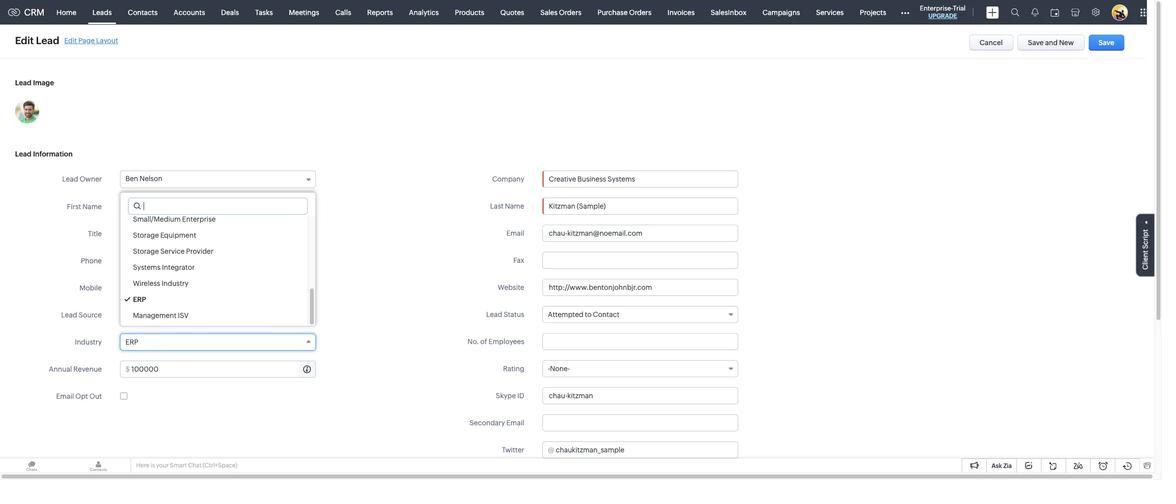 Task type: vqa. For each thing, say whether or not it's contained in the screenshot.
logo
no



Task type: locate. For each thing, give the bounding box(es) containing it.
1 storage from the top
[[133, 231, 159, 240]]

crm
[[24, 7, 44, 18]]

systems integrator option
[[120, 260, 308, 276]]

0 vertical spatial storage
[[133, 231, 159, 240]]

cancel
[[980, 39, 1003, 47]]

website
[[498, 284, 524, 292]]

contact
[[593, 311, 619, 319]]

attempted
[[548, 311, 583, 319]]

skype id
[[496, 392, 524, 400]]

list box
[[120, 211, 315, 326]]

edit
[[15, 35, 34, 46], [64, 36, 77, 44]]

management isv option
[[120, 308, 308, 324]]

2 save from the left
[[1099, 39, 1114, 47]]

chat
[[188, 462, 201, 470]]

orders inside sales orders link
[[559, 8, 581, 16]]

None field
[[543, 171, 738, 187]]

0 horizontal spatial orders
[[559, 8, 581, 16]]

$
[[125, 366, 130, 374]]

storage inside option
[[133, 248, 159, 256]]

title
[[88, 230, 102, 238]]

2 storage from the top
[[133, 248, 159, 256]]

owner
[[80, 175, 102, 183]]

projects
[[860, 8, 886, 16]]

create menu element
[[980, 0, 1005, 24]]

services link
[[808, 0, 852, 24]]

enterprise-trial upgrade
[[920, 5, 966, 20]]

twitter
[[502, 446, 524, 454]]

lead left source
[[61, 311, 77, 319]]

to
[[585, 311, 592, 319]]

analytics link
[[401, 0, 447, 24]]

lead owner
[[62, 175, 102, 183]]

erp inside field
[[125, 338, 138, 346]]

erp down wireless
[[133, 296, 146, 304]]

client script
[[1141, 230, 1149, 270]]

trial
[[953, 5, 966, 12]]

name for last name
[[505, 202, 524, 210]]

your
[[156, 462, 169, 470]]

wireless industry option
[[120, 276, 308, 292]]

save left the and
[[1028, 39, 1044, 47]]

products link
[[447, 0, 492, 24]]

calls link
[[327, 0, 359, 24]]

ben nelson
[[125, 175, 162, 183]]

0 horizontal spatial save
[[1028, 39, 1044, 47]]

contacts link
[[120, 0, 166, 24]]

0 vertical spatial erp
[[133, 296, 146, 304]]

name right the first
[[82, 203, 102, 211]]

0 horizontal spatial name
[[82, 203, 102, 211]]

edit left page
[[64, 36, 77, 44]]

1 vertical spatial storage
[[133, 248, 159, 256]]

wireless
[[133, 280, 160, 288]]

quotes
[[500, 8, 524, 16]]

0 vertical spatial industry
[[162, 280, 189, 288]]

email for email
[[506, 229, 524, 238]]

salesinbox
[[711, 8, 746, 16]]

nelson
[[140, 175, 162, 183]]

name right the last at the top left of page
[[505, 202, 524, 210]]

None text field
[[542, 198, 738, 215], [542, 252, 738, 269], [542, 279, 738, 296], [131, 362, 315, 378], [556, 442, 738, 458], [542, 198, 738, 215], [542, 252, 738, 269], [542, 279, 738, 296], [131, 362, 315, 378], [556, 442, 738, 458]]

email up twitter
[[506, 419, 524, 427]]

orders inside purchase orders link
[[629, 8, 651, 16]]

email left opt
[[56, 393, 74, 401]]

erp up $
[[125, 338, 138, 346]]

lead left status
[[486, 311, 502, 319]]

company
[[492, 175, 524, 183]]

1 horizontal spatial orders
[[629, 8, 651, 16]]

rating
[[503, 365, 524, 373]]

profile image
[[1112, 4, 1128, 20]]

lead for lead information
[[15, 150, 31, 158]]

campaigns link
[[754, 0, 808, 24]]

attempted to contact
[[548, 311, 619, 319]]

edit lead edit page layout
[[15, 35, 118, 46]]

equipment
[[160, 231, 196, 240]]

industry inside wireless industry option
[[162, 280, 189, 288]]

provider
[[186, 248, 213, 256]]

employees
[[489, 338, 524, 346]]

email up fax
[[506, 229, 524, 238]]

contacts
[[128, 8, 158, 16]]

save
[[1028, 39, 1044, 47], [1099, 39, 1114, 47]]

None text field
[[543, 171, 738, 187], [128, 198, 307, 214], [168, 199, 315, 215], [542, 225, 738, 242], [120, 225, 316, 243], [120, 253, 316, 270], [120, 280, 316, 297], [542, 333, 738, 351], [542, 388, 738, 405], [542, 415, 738, 432], [543, 171, 738, 187], [128, 198, 307, 214], [168, 199, 315, 215], [542, 225, 738, 242], [120, 225, 316, 243], [120, 253, 316, 270], [120, 280, 316, 297], [542, 333, 738, 351], [542, 388, 738, 405], [542, 415, 738, 432]]

image
[[33, 79, 54, 87]]

save and new
[[1028, 39, 1074, 47]]

1 horizontal spatial save
[[1099, 39, 1114, 47]]

isv
[[178, 312, 189, 320]]

none-
[[550, 365, 570, 373]]

storage down small/medium
[[133, 231, 159, 240]]

0 horizontal spatial industry
[[75, 338, 102, 346]]

industry down 'integrator'
[[162, 280, 189, 288]]

1 vertical spatial email
[[56, 393, 74, 401]]

save and new button
[[1017, 35, 1084, 51]]

out
[[89, 393, 102, 401]]

ask zia
[[992, 463, 1012, 470]]

erp
[[133, 296, 146, 304], [125, 338, 138, 346]]

email
[[506, 229, 524, 238], [56, 393, 74, 401], [506, 419, 524, 427]]

0 vertical spatial email
[[506, 229, 524, 238]]

orders
[[559, 8, 581, 16], [629, 8, 651, 16]]

Attempted to Contact field
[[542, 306, 738, 323]]

page
[[78, 36, 95, 44]]

1 orders from the left
[[559, 8, 581, 16]]

1 horizontal spatial edit
[[64, 36, 77, 44]]

accounts
[[174, 8, 205, 16]]

lead for lead owner
[[62, 175, 78, 183]]

@
[[548, 446, 554, 454]]

crm link
[[8, 7, 44, 18]]

orders right sales
[[559, 8, 581, 16]]

2 orders from the left
[[629, 8, 651, 16]]

profile element
[[1106, 0, 1134, 24]]

search element
[[1005, 0, 1025, 25]]

sales
[[540, 8, 558, 16]]

orders right purchase
[[629, 8, 651, 16]]

edit down the crm link
[[15, 35, 34, 46]]

1 save from the left
[[1028, 39, 1044, 47]]

deals link
[[213, 0, 247, 24]]

lead left owner
[[62, 175, 78, 183]]

1 vertical spatial erp
[[125, 338, 138, 346]]

tasks link
[[247, 0, 281, 24]]

storage inside storage equipment option
[[133, 231, 159, 240]]

email opt out
[[56, 393, 102, 401]]

image image
[[15, 99, 39, 124]]

1 horizontal spatial industry
[[162, 280, 189, 288]]

search image
[[1011, 8, 1019, 17]]

first
[[67, 203, 81, 211]]

lead left image
[[15, 79, 31, 87]]

of
[[480, 338, 487, 346]]

save down profile element
[[1099, 39, 1114, 47]]

calls
[[335, 8, 351, 16]]

lead source
[[61, 311, 102, 319]]

fax
[[513, 257, 524, 265]]

storage up systems
[[133, 248, 159, 256]]

lead left information
[[15, 150, 31, 158]]

industry up revenue
[[75, 338, 102, 346]]

lead for lead image
[[15, 79, 31, 87]]

source
[[79, 311, 102, 319]]

1 horizontal spatial name
[[505, 202, 524, 210]]

lead
[[36, 35, 59, 46], [15, 79, 31, 87], [15, 150, 31, 158], [62, 175, 78, 183], [486, 311, 502, 319], [61, 311, 77, 319]]

ERP field
[[120, 334, 316, 351]]

home
[[57, 8, 76, 16]]

client
[[1141, 251, 1149, 270]]

wireless industry
[[133, 280, 189, 288]]

lead information
[[15, 150, 73, 158]]



Task type: describe. For each thing, give the bounding box(es) containing it.
create menu image
[[986, 6, 999, 18]]

sales orders
[[540, 8, 581, 16]]

-None- field
[[542, 361, 738, 378]]

accounts link
[[166, 0, 213, 24]]

last name
[[490, 202, 524, 210]]

id
[[517, 392, 524, 400]]

save for save and new
[[1028, 39, 1044, 47]]

enterprise-
[[920, 5, 953, 12]]

systems
[[133, 264, 160, 272]]

revenue
[[73, 366, 102, 374]]

storage equipment option
[[120, 227, 308, 244]]

purchase
[[597, 8, 628, 16]]

is
[[151, 462, 155, 470]]

last
[[490, 202, 504, 210]]

calendar image
[[1050, 8, 1059, 16]]

contacts image
[[67, 459, 130, 474]]

-none-
[[548, 365, 570, 373]]

quotes link
[[492, 0, 532, 24]]

annual revenue
[[49, 366, 102, 374]]

signals image
[[1031, 8, 1038, 17]]

meetings
[[289, 8, 319, 16]]

no.
[[467, 338, 479, 346]]

lead for lead status
[[486, 311, 502, 319]]

small/medium
[[133, 215, 181, 223]]

list box containing small/medium enterprise
[[120, 211, 315, 326]]

save for save
[[1099, 39, 1114, 47]]

meetings link
[[281, 0, 327, 24]]

skype
[[496, 392, 516, 400]]

lead image
[[15, 79, 54, 87]]

mobile
[[79, 284, 102, 292]]

integrator
[[162, 264, 195, 272]]

ben
[[125, 175, 138, 183]]

storage for storage service provider
[[133, 248, 159, 256]]

erp inside option
[[133, 296, 146, 304]]

management isv
[[133, 312, 189, 320]]

2 vertical spatial email
[[506, 419, 524, 427]]

phone
[[81, 257, 102, 265]]

chats image
[[0, 459, 63, 474]]

enterprise
[[182, 215, 216, 223]]

systems integrator
[[133, 264, 195, 272]]

and
[[1045, 39, 1058, 47]]

small/medium enterprise option
[[120, 211, 308, 227]]

small/medium enterprise
[[133, 215, 216, 223]]

management
[[133, 312, 176, 320]]

purchase orders
[[597, 8, 651, 16]]

storage equipment
[[133, 231, 196, 240]]

smart
[[170, 462, 187, 470]]

name for first name
[[82, 203, 102, 211]]

layout
[[96, 36, 118, 44]]

salesinbox link
[[703, 0, 754, 24]]

signals element
[[1025, 0, 1044, 25]]

here
[[136, 462, 149, 470]]

script
[[1141, 230, 1149, 249]]

opt
[[75, 393, 88, 401]]

1 vertical spatial industry
[[75, 338, 102, 346]]

leads link
[[84, 0, 120, 24]]

storage service provider option
[[120, 244, 308, 260]]

erp option
[[120, 292, 308, 308]]

no. of employees
[[467, 338, 524, 346]]

purchase orders link
[[589, 0, 660, 24]]

invoices link
[[660, 0, 703, 24]]

cancel button
[[969, 35, 1013, 51]]

storage for storage equipment
[[133, 231, 159, 240]]

Other Modules field
[[894, 4, 916, 20]]

upgrade
[[928, 13, 957, 20]]

lead status
[[486, 311, 524, 319]]

save button
[[1088, 35, 1124, 51]]

projects link
[[852, 0, 894, 24]]

service
[[160, 248, 185, 256]]

reports link
[[359, 0, 401, 24]]

orders for sales orders
[[559, 8, 581, 16]]

reports
[[367, 8, 393, 16]]

home link
[[49, 0, 84, 24]]

secondary email
[[470, 419, 524, 427]]

tasks
[[255, 8, 273, 16]]

0 horizontal spatial edit
[[15, 35, 34, 46]]

orders for purchase orders
[[629, 8, 651, 16]]

secondary
[[470, 419, 505, 427]]

first name
[[67, 203, 102, 211]]

lead for lead source
[[61, 311, 77, 319]]

status
[[504, 311, 524, 319]]

sales orders link
[[532, 0, 589, 24]]

email for email opt out
[[56, 393, 74, 401]]

campaigns
[[763, 8, 800, 16]]

invoices
[[668, 8, 695, 16]]

new
[[1059, 39, 1074, 47]]

lead down crm
[[36, 35, 59, 46]]

products
[[455, 8, 484, 16]]

edit inside edit lead edit page layout
[[64, 36, 77, 44]]

annual
[[49, 366, 72, 374]]



